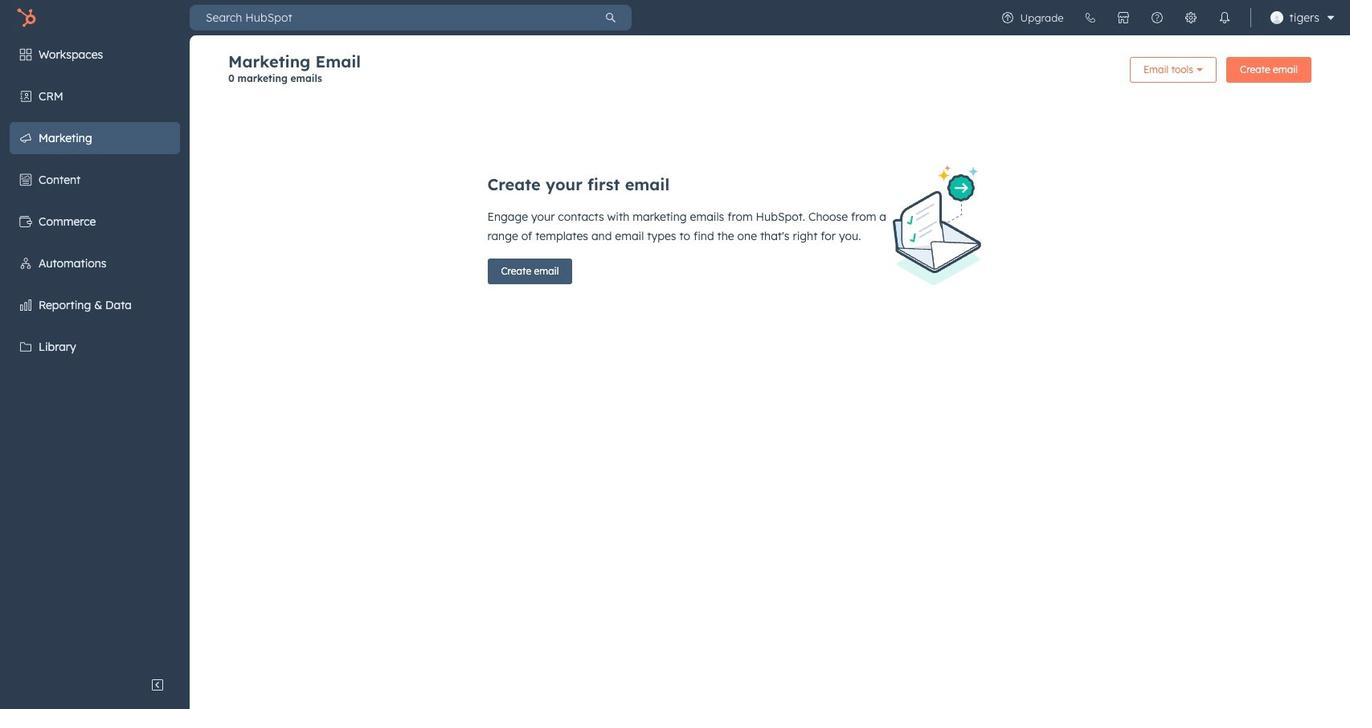 Task type: vqa. For each thing, say whether or not it's contained in the screenshot.
Access element
no



Task type: describe. For each thing, give the bounding box(es) containing it.
help image
[[1151, 11, 1164, 24]]

notifications image
[[1219, 11, 1231, 24]]



Task type: locate. For each thing, give the bounding box(es) containing it.
Search HubSpot search field
[[190, 5, 590, 31]]

1 horizontal spatial menu
[[991, 0, 1341, 35]]

marketplaces image
[[1117, 11, 1130, 24]]

howard n/a image
[[1271, 11, 1284, 24]]

banner
[[228, 51, 1312, 94]]

0 horizontal spatial menu
[[0, 35, 190, 670]]

settings image
[[1185, 11, 1198, 24]]

menu
[[991, 0, 1341, 35], [0, 35, 190, 670]]



